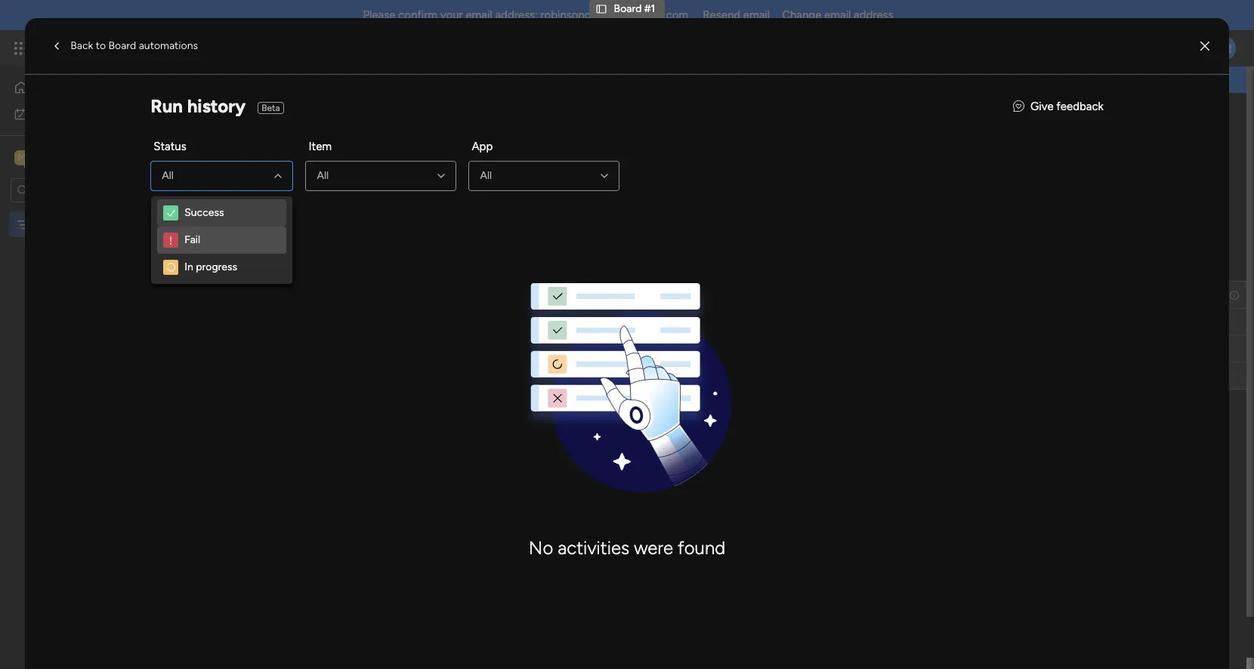 Task type: locate. For each thing, give the bounding box(es) containing it.
type
[[291, 141, 312, 153]]

2 vertical spatial board
[[230, 104, 301, 138]]

to right visible
[[676, 73, 687, 87]]

give feedback
[[1030, 99, 1104, 113]]

work
[[122, 39, 149, 57]]

1 of from the left
[[315, 141, 325, 153]]

to
[[96, 39, 106, 52], [676, 73, 687, 87]]

1 vertical spatial to
[[676, 73, 687, 87]]

run
[[151, 95, 183, 117]]

back
[[70, 39, 93, 52]]

activity
[[1047, 115, 1084, 128]]

all down the status
[[162, 169, 174, 182]]

were
[[634, 537, 673, 559]]

resend
[[703, 8, 740, 22]]

1 vertical spatial board #1
[[230, 104, 335, 138]]

list box
[[0, 209, 193, 441]]

#1
[[644, 2, 655, 15], [306, 104, 335, 138]]

1 horizontal spatial to
[[676, 73, 687, 87]]

fail
[[185, 234, 200, 247]]

all
[[162, 169, 174, 182], [317, 169, 329, 182], [480, 169, 492, 182]]

v2 expand column image
[[604, 283, 614, 296]]

table right main
[[278, 168, 303, 181]]

give
[[1030, 99, 1054, 113]]

of right track
[[575, 141, 585, 153]]

of right type
[[315, 141, 325, 153]]

1 horizontal spatial table
[[325, 168, 350, 181]]

main table button
[[229, 162, 314, 187]]

all for app
[[480, 169, 492, 182]]

stands.
[[680, 141, 713, 153]]

success
[[185, 207, 224, 219]]

email right resend
[[743, 8, 770, 22]]

email for resend email
[[743, 8, 770, 22]]

email
[[466, 8, 492, 22], [743, 8, 770, 22], [824, 8, 851, 22]]

to inside button
[[96, 39, 106, 52]]

manage
[[231, 141, 269, 153]]

to right the back
[[96, 39, 106, 52]]

0 vertical spatial to
[[96, 39, 106, 52]]

0 horizontal spatial your
[[440, 8, 463, 22]]

1 vertical spatial your
[[619, 141, 640, 153]]

#1 up visible
[[644, 2, 655, 15]]

1 horizontal spatial your
[[619, 141, 640, 153]]

0 horizontal spatial email
[[466, 8, 492, 22]]

1 horizontal spatial email
[[743, 8, 770, 22]]

2 table from the left
[[325, 168, 350, 181]]

2 all from the left
[[317, 169, 329, 182]]

all down manage any type of project. assign owners, set timelines and keep track of where your project stands. button on the top of page
[[480, 169, 492, 182]]

do
[[284, 256, 302, 275]]

m button
[[11, 145, 150, 170]]

is
[[628, 73, 637, 87]]

change email address link
[[782, 8, 893, 22]]

board
[[614, 2, 642, 15], [108, 39, 136, 52], [230, 104, 301, 138]]

0 horizontal spatial of
[[315, 141, 325, 153]]

0 vertical spatial #1
[[644, 2, 655, 15]]

0 horizontal spatial table
[[278, 168, 303, 181]]

board #1
[[614, 2, 655, 15], [230, 104, 335, 138]]

resend email link
[[703, 8, 770, 22]]

1 table from the left
[[278, 168, 303, 181]]

email right change
[[824, 8, 851, 22]]

back to board automations
[[70, 39, 198, 52]]

2 horizontal spatial email
[[824, 8, 851, 22]]

where
[[587, 141, 617, 153]]

board #1 up any
[[230, 104, 335, 138]]

0 horizontal spatial #1
[[306, 104, 335, 138]]

23
[[672, 317, 683, 328]]

workspace image
[[14, 149, 29, 166]]

your right confirm
[[440, 8, 463, 22]]

all down item
[[317, 169, 329, 182]]

keep
[[523, 141, 546, 153]]

1 vertical spatial board
[[108, 39, 136, 52]]

owners,
[[401, 141, 438, 153]]

0 horizontal spatial to
[[96, 39, 106, 52]]

activity button
[[1041, 110, 1113, 134]]

board inside button
[[108, 39, 136, 52]]

option
[[0, 211, 193, 214]]

change email address
[[782, 8, 893, 22]]

3 email from the left
[[824, 8, 851, 22]]

no activities were found
[[529, 537, 725, 559]]

Board #1 field
[[226, 104, 339, 138]]

found
[[678, 537, 725, 559]]

history
[[187, 95, 246, 117]]

1 horizontal spatial of
[[575, 141, 585, 153]]

0 horizontal spatial board
[[108, 39, 136, 52]]

management
[[152, 39, 235, 57]]

to-do
[[260, 256, 302, 275]]

1 horizontal spatial board #1
[[614, 2, 655, 15]]

board #1 up is
[[614, 2, 655, 15]]

of
[[315, 141, 325, 153], [575, 141, 585, 153]]

set
[[440, 141, 455, 153]]

0 vertical spatial board
[[614, 2, 642, 15]]

0 horizontal spatial board #1
[[230, 104, 335, 138]]

2 horizontal spatial board
[[614, 2, 642, 15]]

and
[[503, 141, 520, 153]]

due date
[[646, 288, 689, 301]]

2 horizontal spatial all
[[480, 169, 492, 182]]

anyone
[[690, 73, 729, 87]]

your right where
[[619, 141, 640, 153]]

2 email from the left
[[743, 8, 770, 22]]

table
[[278, 168, 303, 181], [325, 168, 350, 181]]

table inside button
[[278, 168, 303, 181]]

column information image
[[700, 289, 712, 301]]

project
[[260, 208, 294, 221]]

new project
[[235, 208, 294, 221]]

this
[[570, 73, 591, 87]]

add view image
[[435, 169, 441, 180]]

1 horizontal spatial all
[[317, 169, 329, 182]]

home button
[[9, 76, 162, 100]]

shareable
[[831, 73, 882, 87]]

your
[[440, 8, 463, 22], [619, 141, 640, 153]]

give feedback link
[[1013, 98, 1104, 115]]

main
[[252, 168, 275, 181]]

email left the 'address:'
[[466, 8, 492, 22]]

table down project.
[[325, 168, 350, 181]]

3 all from the left
[[480, 169, 492, 182]]

a
[[821, 73, 828, 87]]

0 horizontal spatial all
[[162, 169, 174, 182]]

any
[[271, 141, 288, 153]]

web
[[770, 73, 792, 87]]

new
[[235, 208, 257, 221]]

#1 up item
[[306, 104, 335, 138]]



Task type: vqa. For each thing, say whether or not it's contained in the screenshot.
the right Board #1
yes



Task type: describe. For each thing, give the bounding box(es) containing it.
app
[[472, 140, 493, 153]]

progress
[[196, 261, 237, 274]]

automations
[[139, 39, 198, 52]]

resend email
[[703, 8, 770, 22]]

0 vertical spatial board #1
[[614, 2, 655, 15]]

item
[[309, 140, 332, 153]]

new project button
[[229, 202, 300, 227]]

my work image
[[14, 107, 27, 121]]

owner
[[550, 288, 581, 301]]

the
[[749, 73, 767, 87]]

1 email from the left
[[466, 8, 492, 22]]

all for item
[[317, 169, 329, 182]]

in progress
[[185, 261, 237, 274]]

visible
[[640, 73, 673, 87]]

feedback
[[1056, 99, 1104, 113]]

2 of from the left
[[575, 141, 585, 153]]

beta
[[262, 103, 280, 113]]

assign
[[367, 141, 398, 153]]

monday
[[67, 39, 119, 57]]

main table
[[252, 168, 303, 181]]

timelines
[[458, 141, 500, 153]]

link
[[885, 73, 902, 87]]

date
[[668, 288, 689, 301]]

your inside button
[[619, 141, 640, 153]]

email for change email address
[[824, 8, 851, 22]]

m
[[17, 151, 26, 164]]

select product image
[[14, 41, 29, 56]]

Due date field
[[642, 287, 693, 303]]

nov 23
[[652, 317, 683, 328]]

to-
[[260, 256, 284, 275]]

status
[[154, 140, 186, 153]]

no
[[529, 537, 553, 559]]

manage any type of project. assign owners, set timelines and keep track of where your project stands.
[[231, 141, 713, 153]]

home
[[35, 81, 64, 94]]

back to board automations button
[[43, 34, 204, 58]]

confirm
[[398, 8, 438, 22]]

project
[[643, 141, 677, 153]]

board
[[594, 73, 625, 87]]

robinsongreg175@gmail.com
[[541, 8, 688, 22]]

1 horizontal spatial #1
[[644, 2, 655, 15]]

Owner field
[[546, 287, 585, 303]]

address
[[854, 8, 893, 22]]

To-do field
[[256, 256, 306, 276]]

1 horizontal spatial board
[[230, 104, 301, 138]]

1 vertical spatial #1
[[306, 104, 335, 138]]

1 all from the left
[[162, 169, 174, 182]]

project.
[[328, 141, 364, 153]]

table inside button
[[325, 168, 350, 181]]

monday work management
[[67, 39, 235, 57]]

address:
[[495, 8, 538, 22]]

activities
[[558, 537, 629, 559]]

v2 user feedback image
[[1013, 98, 1024, 115]]

in
[[185, 261, 193, 274]]

0 vertical spatial your
[[440, 8, 463, 22]]

table button
[[314, 162, 361, 187]]

due
[[646, 288, 665, 301]]

nov
[[652, 317, 670, 328]]

column information image
[[1228, 289, 1241, 301]]

this  board is visible to anyone on the web with a shareable link
[[570, 73, 902, 87]]

manage any type of project. assign owners, set timelines and keep track of where your project stands. button
[[229, 138, 736, 156]]

run history
[[151, 95, 246, 117]]

please confirm your email address: robinsongreg175@gmail.com
[[363, 8, 688, 22]]

on
[[732, 73, 746, 87]]

with
[[795, 73, 818, 87]]

change
[[782, 8, 822, 22]]

greg robinson image
[[1212, 36, 1236, 60]]

track
[[548, 141, 572, 153]]

please
[[363, 8, 395, 22]]



